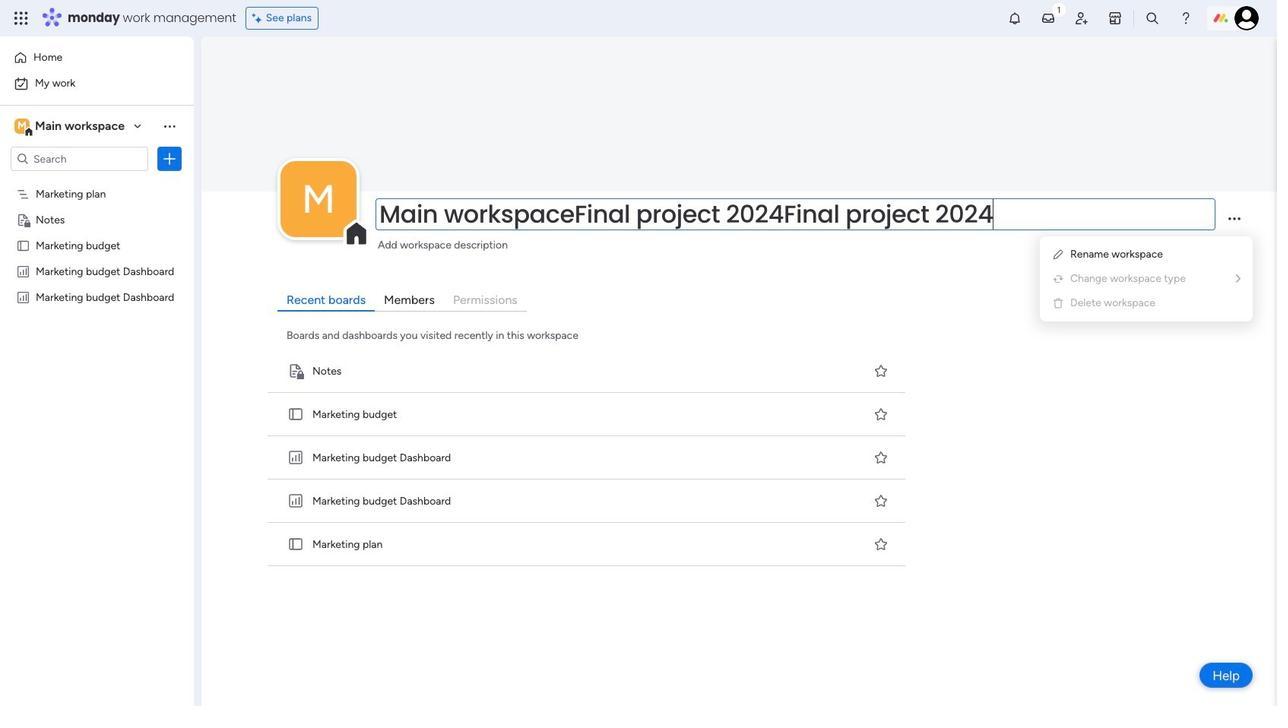 Task type: describe. For each thing, give the bounding box(es) containing it.
public dashboard image inside quick search results "list box"
[[288, 450, 304, 467]]

2 menu item from the top
[[1053, 294, 1241, 313]]

0 vertical spatial option
[[9, 46, 185, 70]]

workspace image
[[281, 162, 357, 238]]

1 vertical spatial option
[[9, 72, 185, 96]]

2 add to favorites image from the top
[[874, 494, 889, 509]]

list arrow image
[[1237, 274, 1241, 284]]

search everything image
[[1146, 11, 1161, 26]]

change workspace type image
[[1053, 273, 1065, 285]]

quick search results list box
[[265, 350, 911, 567]]

rename workspace image
[[1053, 249, 1065, 261]]

2 add to favorites image from the top
[[874, 450, 889, 465]]

workspace selection element
[[14, 117, 127, 137]]

3 add to favorites image from the top
[[874, 537, 889, 552]]

1 add to favorites image from the top
[[874, 407, 889, 422]]

private board image inside quick search results "list box"
[[288, 363, 304, 380]]

options image
[[162, 151, 177, 167]]

0 vertical spatial public board image
[[16, 238, 30, 253]]

1 vertical spatial public dashboard image
[[16, 290, 30, 304]]

update feed image
[[1041, 11, 1057, 26]]

1 add to favorites image from the top
[[874, 364, 889, 379]]

monday marketplace image
[[1108, 11, 1124, 26]]

kendall parks image
[[1235, 6, 1260, 30]]

help image
[[1179, 11, 1194, 26]]



Task type: vqa. For each thing, say whether or not it's contained in the screenshot.
2nd Add To Favorites image from the top
yes



Task type: locate. For each thing, give the bounding box(es) containing it.
1 image
[[1053, 1, 1066, 18]]

0 horizontal spatial private board image
[[16, 212, 30, 227]]

public board image for third add to favorites icon from the bottom
[[288, 406, 304, 423]]

public board image
[[16, 238, 30, 253], [288, 406, 304, 423], [288, 537, 304, 553]]

1 horizontal spatial private board image
[[288, 363, 304, 380]]

0 vertical spatial public dashboard image
[[16, 264, 30, 278]]

1 vertical spatial add to favorites image
[[874, 494, 889, 509]]

0 vertical spatial add to favorites image
[[874, 364, 889, 379]]

1 vertical spatial add to favorites image
[[874, 450, 889, 465]]

public dashboard image
[[288, 493, 304, 510]]

menu item
[[1053, 270, 1241, 288], [1053, 294, 1241, 313]]

0 vertical spatial private board image
[[16, 212, 30, 227]]

1 menu item from the top
[[1053, 270, 1241, 288]]

option
[[9, 46, 185, 70], [9, 72, 185, 96], [0, 180, 194, 183]]

2 vertical spatial public dashboard image
[[288, 450, 304, 467]]

delete workspace image
[[1053, 297, 1065, 310]]

Search in workspace field
[[32, 150, 127, 168]]

list box
[[0, 178, 194, 515]]

1 vertical spatial private board image
[[288, 363, 304, 380]]

2 vertical spatial public board image
[[288, 537, 304, 553]]

select product image
[[14, 11, 29, 26]]

0 vertical spatial add to favorites image
[[874, 407, 889, 422]]

add to favorites image
[[874, 364, 889, 379], [874, 450, 889, 465]]

see plans image
[[252, 10, 266, 27]]

add to favorites image
[[874, 407, 889, 422], [874, 494, 889, 509], [874, 537, 889, 552]]

None field
[[376, 199, 1216, 231]]

workspace options image
[[162, 118, 177, 134]]

workspace image
[[14, 118, 30, 135]]

0 vertical spatial menu item
[[1053, 270, 1241, 288]]

v2 ellipsis image
[[1229, 217, 1241, 230]]

invite members image
[[1075, 11, 1090, 26]]

2 vertical spatial option
[[0, 180, 194, 183]]

public board image for third add to favorites icon from the top of the quick search results "list box"
[[288, 537, 304, 553]]

public dashboard image
[[16, 264, 30, 278], [16, 290, 30, 304], [288, 450, 304, 467]]

1 vertical spatial menu item
[[1053, 294, 1241, 313]]

private board image
[[16, 212, 30, 227], [288, 363, 304, 380]]

1 vertical spatial public board image
[[288, 406, 304, 423]]

2 vertical spatial add to favorites image
[[874, 537, 889, 552]]

notifications image
[[1008, 11, 1023, 26]]



